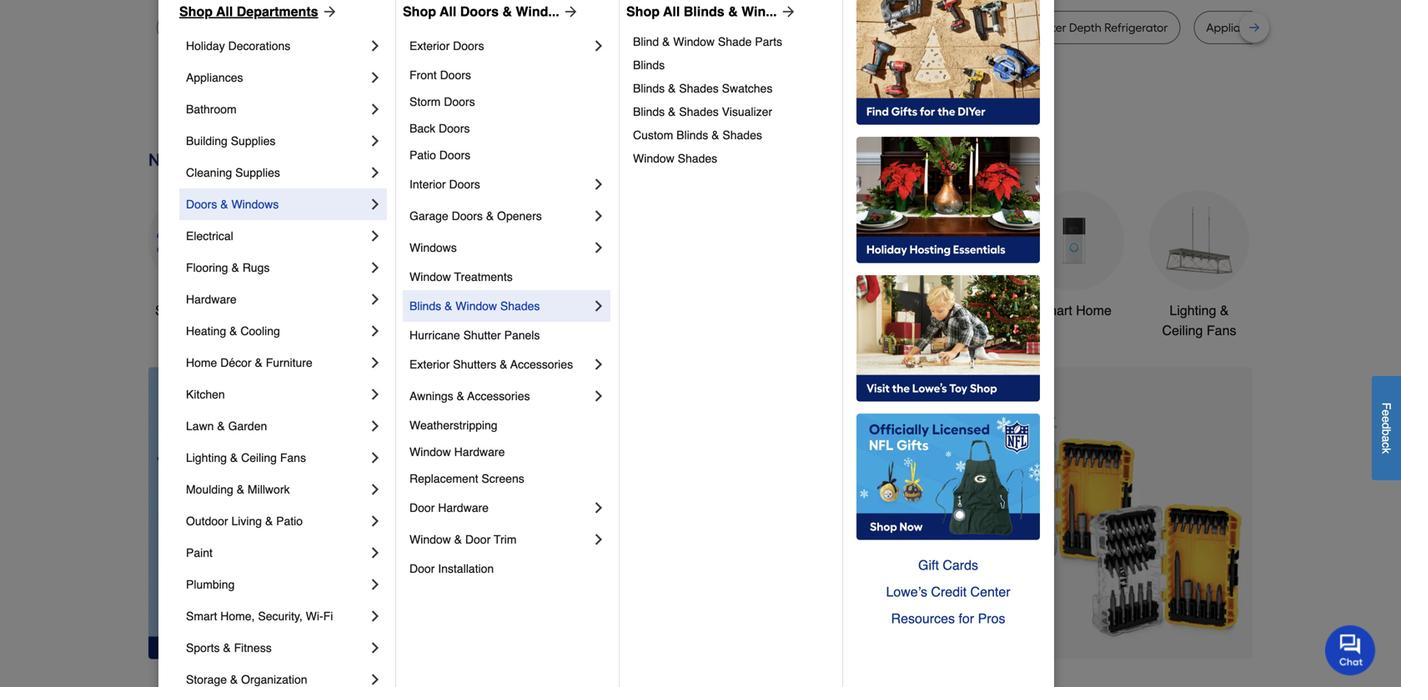 Task type: locate. For each thing, give the bounding box(es) containing it.
1 horizontal spatial lighting & ceiling fans link
[[1150, 191, 1250, 341]]

all
[[216, 4, 233, 19], [440, 4, 457, 19], [663, 4, 680, 19], [190, 303, 204, 318]]

0 horizontal spatial lighting
[[186, 451, 227, 465]]

shop inside shop all departments link
[[179, 4, 213, 19]]

0 vertical spatial lighting
[[1170, 303, 1217, 318]]

shop inside shop all doors & wind... 'link'
[[403, 4, 436, 19]]

gift
[[919, 558, 939, 573]]

0 horizontal spatial tools
[[433, 303, 464, 318]]

exterior for exterior doors
[[410, 39, 450, 53]]

1 horizontal spatial tools
[[828, 303, 859, 318]]

appliance
[[1207, 20, 1261, 35]]

1 horizontal spatial refrigerator
[[614, 20, 678, 35]]

resources for pros link
[[857, 606, 1040, 632]]

0 horizontal spatial home
[[186, 356, 217, 370]]

front
[[410, 68, 437, 82]]

holiday hosting essentials. image
[[857, 137, 1040, 264]]

doors down cleaning
[[186, 198, 217, 211]]

k
[[1380, 448, 1394, 454]]

1 horizontal spatial ge
[[834, 20, 850, 35]]

doors
[[460, 4, 499, 19], [453, 39, 484, 53], [440, 68, 471, 82], [444, 95, 475, 108], [439, 122, 470, 135], [440, 149, 471, 162], [449, 178, 480, 191], [186, 198, 217, 211], [452, 209, 483, 223]]

arrow right image inside shop all blinds & win... link
[[777, 3, 797, 20]]

2 refrigerator from the left
[[614, 20, 678, 35]]

doors & windows link
[[186, 189, 367, 220]]

shutter
[[464, 329, 501, 342]]

doors for exterior
[[453, 39, 484, 53]]

doors down back doors
[[440, 149, 471, 162]]

ge for ge profile refrigerator
[[391, 20, 407, 35]]

2 shop from the left
[[403, 4, 436, 19]]

flooring & rugs link
[[186, 252, 367, 284]]

doors inside 'storm doors' link
[[444, 95, 475, 108]]

profile
[[410, 20, 443, 35], [853, 20, 885, 35]]

0 vertical spatial bathroom link
[[186, 93, 367, 125]]

outdoor
[[777, 303, 825, 318], [186, 515, 228, 528]]

counter depth refrigerator
[[1024, 20, 1168, 35]]

electrical
[[186, 229, 233, 243]]

accessories down panels on the left top of the page
[[511, 358, 573, 371]]

chevron right image for lawn & garden
[[367, 418, 384, 435]]

cooling
[[241, 325, 280, 338]]

tools up equipment
[[828, 303, 859, 318]]

dishwasher
[[924, 20, 985, 35]]

window up 'door installation' on the left of the page
[[410, 533, 451, 546]]

chevron right image for doors & windows
[[367, 196, 384, 213]]

window hardware
[[410, 446, 505, 459]]

replacement screens link
[[410, 466, 607, 492]]

shades up custom blinds & shades
[[679, 105, 719, 118]]

& inside outdoor tools & equipment
[[863, 303, 872, 318]]

2 horizontal spatial shop
[[627, 4, 660, 19]]

shop all doors & wind... link
[[403, 2, 580, 22]]

gift cards
[[919, 558, 979, 573]]

chevron right image
[[367, 38, 384, 54], [367, 101, 384, 118], [367, 133, 384, 149], [591, 176, 607, 193], [367, 196, 384, 213], [591, 208, 607, 224], [367, 291, 384, 308], [591, 298, 607, 315], [367, 323, 384, 340], [591, 356, 607, 373], [367, 418, 384, 435], [367, 450, 384, 466], [367, 481, 384, 498], [591, 500, 607, 516], [367, 513, 384, 530], [591, 531, 607, 548], [367, 577, 384, 593], [367, 672, 384, 687]]

home
[[1076, 303, 1112, 318], [186, 356, 217, 370]]

furniture
[[266, 356, 313, 370]]

shop
[[179, 4, 213, 19], [403, 4, 436, 19], [627, 4, 660, 19]]

storm
[[410, 95, 441, 108]]

all inside 'link'
[[440, 4, 457, 19]]

shop all doors & wind...
[[403, 4, 560, 19]]

1 vertical spatial smart
[[186, 610, 217, 623]]

blinds & shades visualizer link
[[633, 100, 831, 123]]

shop up the blind
[[627, 4, 660, 19]]

supplies inside building supplies link
[[231, 134, 276, 148]]

cleaning supplies link
[[186, 157, 367, 189]]

chevron right image for heating & cooling
[[367, 323, 384, 340]]

patio down back
[[410, 149, 436, 162]]

outdoor tools & equipment link
[[774, 191, 874, 341]]

0 vertical spatial supplies
[[231, 134, 276, 148]]

cleaning
[[186, 166, 232, 179]]

storm doors link
[[410, 88, 607, 115]]

kitchen link
[[186, 379, 367, 410]]

0 horizontal spatial decorations
[[228, 39, 291, 53]]

2 profile from the left
[[853, 20, 885, 35]]

outdoor tools & equipment
[[777, 303, 872, 338]]

chevron right image for outdoor living & patio
[[367, 513, 384, 530]]

doors up 'ge profile refrigerator'
[[460, 4, 499, 19]]

shop for shop all departments
[[179, 4, 213, 19]]

1 vertical spatial patio
[[276, 515, 303, 528]]

shop up holiday
[[179, 4, 213, 19]]

0 vertical spatial lighting & ceiling fans
[[1163, 303, 1237, 338]]

window shades link
[[633, 147, 831, 170]]

hardware up replacement screens
[[454, 446, 505, 459]]

blinds for blinds & shades swatches
[[633, 82, 665, 95]]

window
[[673, 35, 715, 48], [633, 152, 675, 165], [410, 270, 451, 284], [456, 300, 497, 313], [410, 446, 451, 459], [410, 533, 451, 546]]

sports & fitness
[[186, 642, 272, 655]]

patio down moulding & millwork link
[[276, 515, 303, 528]]

lowe's wishes you and your family a happy hanukkah. image
[[149, 88, 1253, 129]]

0 horizontal spatial ceiling
[[241, 451, 277, 465]]

0 horizontal spatial refrigerator
[[446, 20, 509, 35]]

chevron right image for blinds & window shades
[[591, 298, 607, 315]]

parts
[[755, 35, 783, 48]]

panels
[[504, 329, 540, 342]]

smart home
[[1037, 303, 1112, 318]]

accessories up weatherstripping link
[[468, 390, 530, 403]]

door left trim
[[465, 533, 491, 546]]

screens
[[482, 472, 525, 486]]

door for door hardware
[[410, 501, 435, 515]]

front doors link
[[410, 62, 607, 88]]

chevron right image for windows
[[591, 239, 607, 256]]

1 vertical spatial bathroom link
[[899, 191, 999, 321]]

chevron right image
[[591, 38, 607, 54], [367, 69, 384, 86], [367, 164, 384, 181], [367, 228, 384, 244], [591, 239, 607, 256], [367, 259, 384, 276], [367, 355, 384, 371], [367, 386, 384, 403], [591, 388, 607, 405], [367, 545, 384, 561], [367, 608, 384, 625], [367, 640, 384, 657]]

interior doors
[[410, 178, 480, 191]]

1 tools from the left
[[433, 303, 464, 318]]

blind & window shade parts link
[[633, 30, 831, 53]]

windows down 'garage'
[[410, 241, 457, 254]]

credit
[[931, 584, 967, 600]]

hardware down replacement screens
[[438, 501, 489, 515]]

doors down storm doors
[[439, 122, 470, 135]]

exterior
[[410, 39, 450, 53], [410, 358, 450, 371]]

window left the treatments
[[410, 270, 451, 284]]

hardware for door hardware
[[438, 501, 489, 515]]

1 vertical spatial exterior
[[410, 358, 450, 371]]

supplies up cleaning supplies
[[231, 134, 276, 148]]

0 vertical spatial fans
[[1207, 323, 1237, 338]]

0 horizontal spatial windows
[[231, 198, 279, 211]]

0 vertical spatial outdoor
[[777, 303, 825, 318]]

front doors
[[410, 68, 471, 82]]

1 vertical spatial door
[[465, 533, 491, 546]]

shop these last-minute gifts. $99 or less. quantities are limited and won't last. image
[[149, 367, 418, 659]]

shop for shop all doors & wind...
[[403, 4, 436, 19]]

0 horizontal spatial smart
[[186, 610, 217, 623]]

chevron right image for kitchen
[[367, 386, 384, 403]]

outdoor down moulding
[[186, 515, 228, 528]]

1 horizontal spatial ceiling
[[1163, 323, 1203, 338]]

chevron right image for exterior doors
[[591, 38, 607, 54]]

all up heating at the left top of page
[[190, 303, 204, 318]]

doors up garage doors & openers
[[449, 178, 480, 191]]

1 horizontal spatial home
[[1076, 303, 1112, 318]]

0 vertical spatial smart
[[1037, 303, 1073, 318]]

interior doors link
[[410, 169, 591, 200]]

arrow right image
[[318, 3, 338, 20], [560, 3, 580, 20], [777, 3, 797, 20], [1222, 513, 1239, 530]]

chevron right image for cleaning supplies
[[367, 164, 384, 181]]

shade
[[718, 35, 752, 48]]

exterior for exterior shutters & accessories
[[410, 358, 450, 371]]

&
[[503, 4, 512, 19], [728, 4, 738, 19], [662, 35, 670, 48], [668, 82, 676, 95], [668, 105, 676, 118], [712, 128, 720, 142], [220, 198, 228, 211], [486, 209, 494, 223], [231, 261, 239, 274], [445, 300, 452, 313], [863, 303, 872, 318], [1221, 303, 1229, 318], [230, 325, 237, 338], [255, 356, 263, 370], [500, 358, 508, 371], [457, 390, 465, 403], [217, 420, 225, 433], [230, 451, 238, 465], [237, 483, 244, 496], [265, 515, 273, 528], [454, 533, 462, 546], [223, 642, 231, 655], [230, 673, 238, 687]]

1 horizontal spatial patio
[[410, 149, 436, 162]]

doors down front doors
[[444, 95, 475, 108]]

outdoor living & patio
[[186, 515, 303, 528]]

holiday decorations link
[[186, 30, 367, 62]]

ge for ge profile
[[834, 20, 850, 35]]

outdoor inside outdoor tools & equipment
[[777, 303, 825, 318]]

0 vertical spatial accessories
[[511, 358, 573, 371]]

garage
[[410, 209, 449, 223]]

1 vertical spatial hardware
[[454, 446, 505, 459]]

fitness
[[234, 642, 272, 655]]

door inside window & door trim link
[[465, 533, 491, 546]]

lighting & ceiling fans link
[[1150, 191, 1250, 341], [186, 442, 367, 474]]

doors up storm doors
[[440, 68, 471, 82]]

interior
[[410, 178, 446, 191]]

storage & organization
[[186, 673, 307, 687]]

0 vertical spatial exterior
[[410, 39, 450, 53]]

doors inside front doors link
[[440, 68, 471, 82]]

& inside "link"
[[668, 105, 676, 118]]

1 shop from the left
[[179, 4, 213, 19]]

window up replacement
[[410, 446, 451, 459]]

1 horizontal spatial decorations
[[538, 323, 610, 338]]

door down replacement
[[410, 501, 435, 515]]

chevron right image for storage & organization
[[367, 672, 384, 687]]

chevron right image for hardware
[[367, 291, 384, 308]]

2 e from the top
[[1380, 416, 1394, 423]]

appliance package
[[1207, 20, 1310, 35]]

all up the blind & window shade parts
[[663, 4, 680, 19]]

lighting inside lighting & ceiling fans
[[1170, 303, 1217, 318]]

2 vertical spatial hardware
[[438, 501, 489, 515]]

chevron right image for smart home, security, wi-fi
[[367, 608, 384, 625]]

refrigerator down shop all doors & wind...
[[446, 20, 509, 35]]

window & door trim link
[[410, 524, 591, 556]]

blind & window shade parts
[[633, 35, 783, 48]]

doors for front
[[440, 68, 471, 82]]

1 vertical spatial lighting & ceiling fans link
[[186, 442, 367, 474]]

awnings & accessories
[[410, 390, 530, 403]]

all up holiday decorations on the top left
[[216, 4, 233, 19]]

arrow right image for shop all doors & wind...
[[560, 3, 580, 20]]

plumbing
[[186, 578, 235, 592]]

new deals every day during 25 days of deals image
[[149, 146, 1253, 174]]

heating
[[186, 325, 226, 338]]

window down shop all blinds & win...
[[673, 35, 715, 48]]

0 horizontal spatial shop
[[179, 4, 213, 19]]

shades inside "link"
[[679, 105, 719, 118]]

exterior down 'ge profile refrigerator'
[[410, 39, 450, 53]]

hardware for window hardware
[[454, 446, 505, 459]]

shades down visualizer at the top right of page
[[723, 128, 762, 142]]

living
[[231, 515, 262, 528]]

1 vertical spatial fans
[[280, 451, 306, 465]]

blinds inside "link"
[[633, 105, 665, 118]]

tools up 'hurricane' on the left top of the page
[[433, 303, 464, 318]]

holiday decorations
[[186, 39, 291, 53]]

back doors
[[410, 122, 470, 135]]

1 horizontal spatial smart
[[1037, 303, 1073, 318]]

exterior doors
[[410, 39, 484, 53]]

e up b
[[1380, 416, 1394, 423]]

blinds
[[684, 4, 725, 19], [633, 58, 665, 72], [633, 82, 665, 95], [633, 105, 665, 118], [677, 128, 709, 142], [410, 300, 441, 313]]

0 vertical spatial door
[[410, 501, 435, 515]]

doors inside patio doors link
[[440, 149, 471, 162]]

blinds for blinds & window shades
[[410, 300, 441, 313]]

1 vertical spatial decorations
[[538, 323, 610, 338]]

lowe's
[[886, 584, 928, 600]]

tools link
[[399, 191, 499, 321]]

arrow right image inside shop all departments link
[[318, 3, 338, 20]]

moulding
[[186, 483, 233, 496]]

chevron right image for building supplies
[[367, 133, 384, 149]]

e up d
[[1380, 410, 1394, 416]]

hardware
[[186, 293, 237, 306], [454, 446, 505, 459], [438, 501, 489, 515]]

hardware link
[[186, 284, 367, 315]]

& inside 'link'
[[503, 4, 512, 19]]

1 exterior from the top
[[410, 39, 450, 53]]

refrigerator right the depth
[[1105, 20, 1168, 35]]

fans
[[1207, 323, 1237, 338], [280, 451, 306, 465]]

0 horizontal spatial ge
[[391, 20, 407, 35]]

0 horizontal spatial bathroom link
[[186, 93, 367, 125]]

2 ge from the left
[[834, 20, 850, 35]]

doors right 'garage'
[[452, 209, 483, 223]]

doors inside interior doors link
[[449, 178, 480, 191]]

exterior down 'hurricane' on the left top of the page
[[410, 358, 450, 371]]

1 vertical spatial home
[[186, 356, 217, 370]]

3 refrigerator from the left
[[1105, 20, 1168, 35]]

chevron right image for lighting & ceiling fans
[[367, 450, 384, 466]]

organization
[[241, 673, 307, 687]]

outdoor up equipment
[[777, 303, 825, 318]]

1 vertical spatial outdoor
[[186, 515, 228, 528]]

0 horizontal spatial outdoor
[[186, 515, 228, 528]]

all for departments
[[216, 4, 233, 19]]

0 horizontal spatial bathroom
[[186, 103, 237, 116]]

security,
[[258, 610, 303, 623]]

1 vertical spatial lighting
[[186, 451, 227, 465]]

window shades
[[633, 152, 718, 165]]

& inside lighting & ceiling fans
[[1221, 303, 1229, 318]]

hardware down flooring
[[186, 293, 237, 306]]

ceiling
[[1163, 323, 1203, 338], [241, 451, 277, 465]]

window for &
[[410, 533, 451, 546]]

chevron right image for appliances
[[367, 69, 384, 86]]

windows inside "link"
[[410, 241, 457, 254]]

1 horizontal spatial shop
[[403, 4, 436, 19]]

doors for back
[[439, 122, 470, 135]]

sports & fitness link
[[186, 632, 367, 664]]

door inside door installation link
[[410, 562, 435, 576]]

tools
[[433, 303, 464, 318], [828, 303, 859, 318]]

0 vertical spatial ceiling
[[1163, 323, 1203, 338]]

2 tools from the left
[[828, 303, 859, 318]]

0 vertical spatial bathroom
[[186, 103, 237, 116]]

window down custom
[[633, 152, 675, 165]]

1 horizontal spatial outdoor
[[777, 303, 825, 318]]

chevron right image for bathroom
[[367, 101, 384, 118]]

deals
[[208, 303, 242, 318]]

windows down cleaning supplies link
[[231, 198, 279, 211]]

1 vertical spatial ceiling
[[241, 451, 277, 465]]

1 vertical spatial supplies
[[235, 166, 280, 179]]

windows link
[[410, 232, 591, 264]]

1 horizontal spatial lighting & ceiling fans
[[1163, 303, 1237, 338]]

1 refrigerator from the left
[[446, 20, 509, 35]]

doors inside exterior doors link
[[453, 39, 484, 53]]

flooring & rugs
[[186, 261, 270, 274]]

supplies inside cleaning supplies link
[[235, 166, 280, 179]]

1 vertical spatial windows
[[410, 241, 457, 254]]

doors inside back doors link
[[439, 122, 470, 135]]

supplies up doors & windows link
[[235, 166, 280, 179]]

shop inside shop all blinds & win... link
[[627, 4, 660, 19]]

outdoor for outdoor living & patio
[[186, 515, 228, 528]]

supplies for cleaning supplies
[[235, 166, 280, 179]]

0 horizontal spatial lighting & ceiling fans
[[186, 451, 306, 465]]

door left installation
[[410, 562, 435, 576]]

doors inside the garage doors & openers link
[[452, 209, 483, 223]]

chevron right image for sports & fitness
[[367, 640, 384, 657]]

blinds & shades swatches
[[633, 82, 773, 95]]

decorations down shop all departments link
[[228, 39, 291, 53]]

lighting
[[1170, 303, 1217, 318], [186, 451, 227, 465]]

0 horizontal spatial profile
[[410, 20, 443, 35]]

arrow right image inside shop all doors & wind... 'link'
[[560, 3, 580, 20]]

chevron right image for flooring & rugs
[[367, 259, 384, 276]]

2 vertical spatial door
[[410, 562, 435, 576]]

chevron right image for home décor & furniture
[[367, 355, 384, 371]]

3 shop from the left
[[627, 4, 660, 19]]

1 horizontal spatial bathroom
[[921, 303, 978, 318]]

2 exterior from the top
[[410, 358, 450, 371]]

1 horizontal spatial windows
[[410, 241, 457, 254]]

1 horizontal spatial profile
[[853, 20, 885, 35]]

1 vertical spatial lighting & ceiling fans
[[186, 451, 306, 465]]

0 vertical spatial decorations
[[228, 39, 291, 53]]

building supplies link
[[186, 125, 367, 157]]

hurricane shutter panels link
[[410, 322, 607, 349]]

bathroom
[[186, 103, 237, 116], [921, 303, 978, 318]]

doors down 'ge profile refrigerator'
[[453, 39, 484, 53]]

decorations down the christmas
[[538, 323, 610, 338]]

refrigerator up the blind
[[614, 20, 678, 35]]

1 ge from the left
[[391, 20, 407, 35]]

arrow right image for shop all blinds & win...
[[777, 3, 797, 20]]

1 horizontal spatial lighting
[[1170, 303, 1217, 318]]

all up 'ge profile refrigerator'
[[440, 4, 457, 19]]

2 horizontal spatial refrigerator
[[1105, 20, 1168, 35]]

shop up 'ge profile refrigerator'
[[403, 4, 436, 19]]

1 profile from the left
[[410, 20, 443, 35]]



Task type: vqa. For each thing, say whether or not it's contained in the screenshot.
WINDOW TREATMENTS 'link' at the left top of page
yes



Task type: describe. For each thing, give the bounding box(es) containing it.
sports
[[186, 642, 220, 655]]

officially licensed n f l gifts. shop now. image
[[857, 414, 1040, 541]]

supplies for building supplies
[[231, 134, 276, 148]]

win...
[[742, 4, 777, 19]]

decorations for christmas
[[538, 323, 610, 338]]

doors inside shop all doors & wind... 'link'
[[460, 4, 499, 19]]

refrigerator for french door refrigerator
[[614, 20, 678, 35]]

1 horizontal spatial bathroom link
[[899, 191, 999, 321]]

0 horizontal spatial lighting & ceiling fans link
[[186, 442, 367, 474]]

shop all departments link
[[179, 2, 338, 22]]

custom blinds & shades link
[[633, 123, 831, 147]]

ceiling inside lighting & ceiling fans
[[1163, 323, 1203, 338]]

doors & windows
[[186, 198, 279, 211]]

hurricane
[[410, 329, 460, 342]]

weatherstripping link
[[410, 412, 607, 439]]

christmas
[[544, 303, 604, 318]]

smart for smart home
[[1037, 303, 1073, 318]]

french door refrigerator
[[547, 20, 678, 35]]

scroll to item #2 image
[[804, 629, 844, 636]]

blinds & window shades
[[410, 300, 540, 313]]

refrigerator for counter depth refrigerator
[[1105, 20, 1168, 35]]

chevron right image for electrical
[[367, 228, 384, 244]]

shutters
[[453, 358, 497, 371]]

lowe's credit center link
[[857, 579, 1040, 606]]

all for doors
[[440, 4, 457, 19]]

chat invite button image
[[1326, 625, 1377, 676]]

f e e d b a c k
[[1380, 403, 1394, 454]]

blinds & window shades link
[[410, 290, 591, 322]]

patio doors link
[[410, 142, 607, 169]]

storm doors
[[410, 95, 475, 108]]

chevron right image for paint
[[367, 545, 384, 561]]

up to 50 percent off select tools and accessories. image
[[445, 367, 1253, 659]]

tools inside outdoor tools & equipment
[[828, 303, 859, 318]]

flooring
[[186, 261, 228, 274]]

counter
[[1024, 20, 1067, 35]]

pros
[[978, 611, 1006, 627]]

shades up panels on the left top of the page
[[501, 300, 540, 313]]

profile for ge profile
[[853, 20, 885, 35]]

shop all blinds & win...
[[627, 4, 777, 19]]

visit the lowe's toy shop. image
[[857, 275, 1040, 402]]

window for shades
[[633, 152, 675, 165]]

doors for garage
[[452, 209, 483, 223]]

blinds for blinds
[[633, 58, 665, 72]]

blinds for blinds & shades visualizer
[[633, 105, 665, 118]]

0 horizontal spatial fans
[[280, 451, 306, 465]]

chevron right image for interior doors
[[591, 176, 607, 193]]

garage doors & openers
[[410, 209, 542, 223]]

f e e d b a c k button
[[1372, 376, 1402, 480]]

chevron right image for plumbing
[[367, 577, 384, 593]]

1 horizontal spatial fans
[[1207, 323, 1237, 338]]

tools inside tools link
[[433, 303, 464, 318]]

smart home link
[[1025, 191, 1125, 321]]

window for treatments
[[410, 270, 451, 284]]

exterior shutters & accessories link
[[410, 349, 591, 380]]

blinds & shades swatches link
[[633, 77, 831, 100]]

patio doors
[[410, 149, 471, 162]]

0 vertical spatial hardware
[[186, 293, 237, 306]]

lawn & garden
[[186, 420, 267, 433]]

chevron right image for exterior shutters & accessories
[[591, 356, 607, 373]]

home décor & furniture
[[186, 356, 313, 370]]

all for deals
[[190, 303, 204, 318]]

outdoor living & patio link
[[186, 506, 367, 537]]

depth
[[1070, 20, 1102, 35]]

door installation
[[410, 562, 494, 576]]

lawn & garden link
[[186, 410, 367, 442]]

lowe's credit center
[[886, 584, 1011, 600]]

custom
[[633, 128, 673, 142]]

shop for shop all blinds & win...
[[627, 4, 660, 19]]

shop all departments
[[179, 4, 318, 19]]

ge profile
[[834, 20, 885, 35]]

replacement
[[410, 472, 478, 486]]

treatments
[[454, 270, 513, 284]]

chevron right image for awnings & accessories
[[591, 388, 607, 405]]

chevron right image for moulding & millwork
[[367, 481, 384, 498]]

chevron right image for garage doors & openers
[[591, 208, 607, 224]]

heating & cooling
[[186, 325, 280, 338]]

awnings
[[410, 390, 454, 403]]

0 horizontal spatial patio
[[276, 515, 303, 528]]

f
[[1380, 403, 1394, 410]]

garden
[[228, 420, 267, 433]]

decorations for holiday
[[228, 39, 291, 53]]

0 vertical spatial home
[[1076, 303, 1112, 318]]

building supplies
[[186, 134, 276, 148]]

smart home, security, wi-fi
[[186, 610, 333, 623]]

trim
[[494, 533, 517, 546]]

doors for storm
[[444, 95, 475, 108]]

0 vertical spatial windows
[[231, 198, 279, 211]]

door for door installation
[[410, 562, 435, 576]]

storage
[[186, 673, 227, 687]]

visualizer
[[722, 105, 773, 118]]

chevron right image for door hardware
[[591, 500, 607, 516]]

shades up blinds & shades visualizer
[[679, 82, 719, 95]]

arrow right image for shop all departments
[[318, 3, 338, 20]]

1 vertical spatial bathroom
[[921, 303, 978, 318]]

1 e from the top
[[1380, 410, 1394, 416]]

outdoor for outdoor tools & equipment
[[777, 303, 825, 318]]

door hardware
[[410, 501, 489, 515]]

window hardware link
[[410, 439, 607, 466]]

doors for patio
[[440, 149, 471, 162]]

package
[[1263, 20, 1310, 35]]

b
[[1380, 429, 1394, 436]]

ge profile refrigerator
[[391, 20, 509, 35]]

0 vertical spatial patio
[[410, 149, 436, 162]]

chevron right image for window & door trim
[[591, 531, 607, 548]]

departments
[[237, 4, 318, 19]]

window treatments
[[410, 270, 513, 284]]

doors inside doors & windows link
[[186, 198, 217, 211]]

replacement screens
[[410, 472, 525, 486]]

refrigerator for ge profile refrigerator
[[446, 20, 509, 35]]

décor
[[220, 356, 252, 370]]

exterior shutters & accessories
[[410, 358, 573, 371]]

window for hardware
[[410, 446, 451, 459]]

find gifts for the diyer. image
[[857, 0, 1040, 125]]

blinds link
[[633, 53, 831, 77]]

center
[[971, 584, 1011, 600]]

swatches
[[722, 82, 773, 95]]

1 vertical spatial accessories
[[468, 390, 530, 403]]

d
[[1380, 423, 1394, 429]]

garage doors & openers link
[[410, 200, 591, 232]]

moulding & millwork link
[[186, 474, 367, 506]]

appliances
[[186, 71, 243, 84]]

christmas decorations link
[[524, 191, 624, 341]]

0 vertical spatial lighting & ceiling fans link
[[1150, 191, 1250, 341]]

resources
[[891, 611, 955, 627]]

installation
[[438, 562, 494, 576]]

all for blinds
[[663, 4, 680, 19]]

openers
[[497, 209, 542, 223]]

smart for smart home, security, wi-fi
[[186, 610, 217, 623]]

window up hurricane shutter panels at left
[[456, 300, 497, 313]]

shades down custom blinds & shades
[[678, 152, 718, 165]]

doors for interior
[[449, 178, 480, 191]]

chevron right image for holiday decorations
[[367, 38, 384, 54]]

window & door trim
[[410, 533, 520, 546]]

profile for ge profile refrigerator
[[410, 20, 443, 35]]

building
[[186, 134, 228, 148]]

shop all blinds & win... link
[[627, 2, 797, 22]]

equipment
[[792, 323, 856, 338]]



